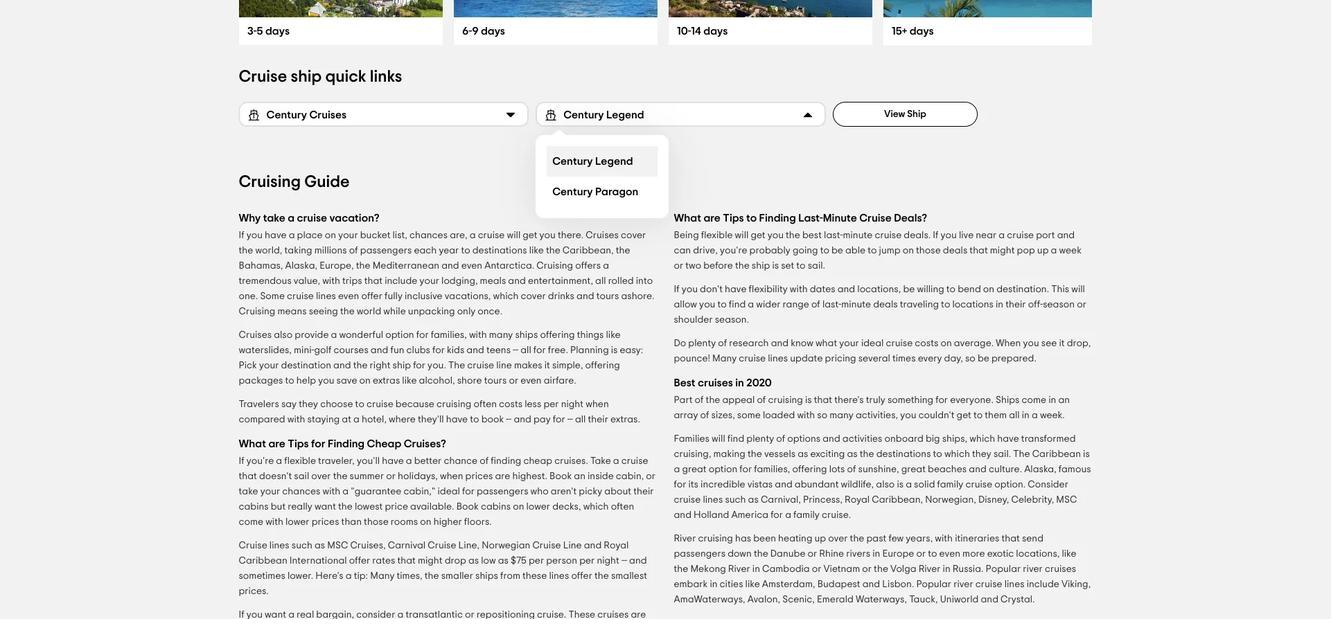 Task type: vqa. For each thing, say whether or not it's contained in the screenshot.
2nd Expedia.com image from the bottom of the page
no



Task type: describe. For each thing, give the bounding box(es) containing it.
the right times,
[[425, 572, 439, 581]]

golf
[[314, 346, 331, 355]]

the up than
[[338, 502, 353, 512]]

rooms
[[391, 518, 418, 527]]

where
[[389, 415, 416, 425]]

on down 'available.'
[[420, 518, 431, 527]]

0 vertical spatial ship
[[291, 69, 322, 85]]

cruise up jump
[[875, 231, 902, 240]]

in up "week."
[[1049, 396, 1056, 405]]

cruise up being flexible will get you the best last-minute cruise deals. if you live near a cruise port and can drive, you're probably going to be able to jump on those deals that might pop up a week or two before the ship is set to sail.
[[859, 213, 892, 224]]

the down the "what are tips to finding last-minute cruise deals?"
[[786, 231, 800, 240]]

travelers
[[239, 400, 279, 410]]

find inside families will find plenty of options and activities onboard big ships, which have transformed cruising, making the vessels as exciting as the destinations to which they sail. the caribbean is a great option for families, offering lots of sunshine, great beaches and culture. alaska, famous for its incredible vistas and abundant wildlife, also is a solid family cruise option. consider cruise lines such as carnival, princess, royal caribbean, norwegian, disney, celebrity, msc and holland america for a family cruise.
[[727, 434, 744, 444]]

lines down 'person'
[[549, 572, 569, 581]]

don't
[[700, 285, 723, 294]]

less
[[525, 400, 541, 410]]

the down 'been'
[[754, 549, 768, 559]]

will inside if you have a place on your bucket list, chances are, a cruise will get you there. cruises cover the world, taking millions of passengers each year to destinations like the caribbean, the bahamas, alaska, europe, the mediterranean and even antarctica. cruising offers a tremendous value, with trips that include your lodging, meals and entertainment, all rolled into one. some cruise lines even offer fully inclusive vacations, which cover drinks and tours ashore. cruising means seeing the world while unpacking only once.
[[507, 231, 521, 240]]

they inside families will find plenty of options and activities onboard big ships, which have transformed cruising, making the vessels as exciting as the destinations to which they sail. the caribbean is a great option for families, offering lots of sunshine, great beaches and culture. alaska, famous for its incredible vistas and abundant wildlife, also is a solid family cruise option. consider cruise lines such as carnival, princess, royal caribbean, norwegian, disney, celebrity, msc and holland america for a family cruise.
[[972, 450, 991, 459]]

you down don't
[[699, 300, 715, 310]]

ships,
[[942, 434, 967, 444]]

two
[[686, 261, 701, 271]]

times,
[[397, 572, 422, 581]]

or up "guarantee
[[386, 472, 396, 482]]

like up avalon,
[[745, 580, 760, 590]]

why
[[239, 213, 261, 224]]

1 vertical spatial family
[[793, 511, 820, 520]]

you left live
[[941, 231, 957, 240]]

you inside "cruises also provide a wonderful option for families, with many ships offering things like waterslides, mini-golf courses and fun clubs for kids and teens -- all for free. planning is easy: pick your destination and the right ship for you. the cruise line makes it simple, offering packages to help you save on extras like alcohol, shore tours or even airfare."
[[318, 376, 334, 386]]

the left world
[[340, 307, 355, 317]]

for down clubs on the bottom of page
[[413, 361, 425, 371]]

average.
[[954, 339, 994, 349]]

plenty inside do plenty of research and know what your ideal cruise costs on average. when you see it drop, pounce! many cruise lines update pricing several times every day, so be prepared.
[[688, 339, 716, 349]]

1 horizontal spatial popular
[[986, 565, 1021, 574]]

per down line
[[579, 556, 595, 566]]

cruises.
[[554, 457, 588, 466]]

2 great from the left
[[901, 465, 926, 475]]

vietnam
[[824, 565, 860, 574]]

finding for cheap
[[328, 439, 365, 450]]

as up america
[[748, 495, 759, 505]]

europe,
[[320, 261, 354, 271]]

chance
[[444, 457, 478, 466]]

and left culture.
[[969, 465, 987, 475]]

on down highest.
[[513, 502, 524, 512]]

as down options
[[798, 450, 808, 459]]

want
[[315, 502, 336, 512]]

if for off-
[[674, 285, 680, 294]]

their inside if you're a flexible traveler, you'll have a better chance of finding cheap cruises. take a cruise that doesn't sail over the summer or holidays, when prices are highest. book an inside cabin, or take your chances with a "guarantee cabin," ideal for passengers who aren't picky about their cabins but really want the lowest price available. book cabins on lower decks, which often come with lower prices than those rooms on higher floors.
[[633, 487, 654, 497]]

option inside families will find plenty of options and activities onboard big ships, which have transformed cruising, making the vessels as exciting as the destinations to which they sail. the caribbean is a great option for families, offering lots of sunshine, great beaches and culture. alaska, famous for its incredible vistas and abundant wildlife, also is a solid family cruise option. consider cruise lines such as carnival, princess, royal caribbean, norwegian, disney, celebrity, msc and holland america for a family cruise.
[[709, 465, 737, 475]]

disney,
[[978, 495, 1009, 505]]

in left russia.
[[943, 565, 951, 574]]

1 vertical spatial prices
[[312, 518, 339, 527]]

you inside do plenty of research and know what your ideal cruise costs on average. when you see it drop, pounce! many cruise lines update pricing several times every day, so be prepared.
[[1023, 339, 1039, 349]]

bend
[[958, 285, 981, 294]]

which down ships,
[[944, 450, 970, 459]]

also inside families will find plenty of options and activities onboard big ships, which have transformed cruising, making the vessels as exciting as the destinations to which they sail. the caribbean is a great option for families, offering lots of sunshine, great beaches and culture. alaska, famous for its incredible vistas and abundant wildlife, also is a solid family cruise option. consider cruise lines such as carnival, princess, royal caribbean, norwegian, disney, celebrity, msc and holland america for a family cruise.
[[876, 480, 895, 490]]

1 horizontal spatial lower
[[526, 502, 550, 512]]

alaska, inside if you have a place on your bucket list, chances are, a cruise will get you there. cruises cover the world, taking millions of passengers each year to destinations like the caribbean, the bahamas, alaska, europe, the mediterranean and even antarctica. cruising offers a tremendous value, with trips that include your lodging, meals and entertainment, all rolled into one. some cruise lines even offer fully inclusive vacations, which cover drinks and tours ashore. cruising means seeing the world while unpacking only once.
[[285, 261, 317, 271]]

know
[[791, 339, 813, 349]]

like right extras
[[402, 376, 417, 386]]

many inside do plenty of research and know what your ideal cruise costs on average. when you see it drop, pounce! many cruise lines update pricing several times every day, so be prepared.
[[712, 354, 737, 364]]

and inside if you don't have flexibility with dates and locations, be willing to bend on destination. this will allow you to find a wider range of last-minute deals traveling to locations in their off-season or shoulder season.
[[838, 285, 855, 294]]

line,
[[458, 541, 480, 551]]

europe
[[882, 549, 914, 559]]

to up season.
[[718, 300, 727, 310]]

carnival
[[388, 541, 426, 551]]

of down 2020
[[757, 396, 766, 405]]

of inside if you have a place on your bucket list, chances are, a cruise will get you there. cruises cover the world, taking millions of passengers each year to destinations like the caribbean, the bahamas, alaska, europe, the mediterranean and even antarctica. cruising offers a tremendous value, with trips that include your lodging, meals and entertainment, all rolled into one. some cruise lines even offer fully inclusive vacations, which cover drinks and tours ashore. cruising means seeing the world while unpacking only once.
[[349, 246, 358, 256]]

lines up 'sometimes'
[[269, 541, 289, 551]]

offers
[[575, 261, 601, 271]]

cruise inside travelers say they choose to cruise because cruising often costs less per night when compared with staying at a hotel, where they'll have to book -- and pay for -- all their extras.
[[367, 400, 393, 410]]

the left 'smallest'
[[595, 572, 609, 581]]

many inside part of the appeal of cruising is that there's truly something for everyone. ships come in an array of sizes, some loaded with so many activities, you couldn't get to them all in a week.
[[830, 411, 854, 421]]

in left "week."
[[1022, 411, 1030, 421]]

for inside part of the appeal of cruising is that there's truly something for everyone. ships come in an array of sizes, some loaded with so many activities, you couldn't get to them all in a week.
[[936, 396, 948, 405]]

have inside if you're a flexible traveler, you'll have a better chance of finding cheap cruises. take a cruise that doesn't sail over the summer or holidays, when prices are highest. book an inside cabin, or take your chances with a "guarantee cabin," ideal for passengers who aren't picky about their cabins but really want the lowest price available. book cabins on lower decks, which often come with lower prices than those rooms on higher floors.
[[382, 457, 404, 466]]

each
[[414, 246, 437, 256]]

you up probably in the top of the page
[[768, 231, 784, 240]]

flexibility
[[749, 285, 788, 294]]

your inside if you're a flexible traveler, you'll have a better chance of finding cheap cruises. take a cruise that doesn't sail over the summer or holidays, when prices are highest. book an inside cabin, or take your chances with a "guarantee cabin," ideal for passengers who aren't picky about their cabins but really want the lowest price available. book cabins on lower decks, which often come with lower prices than those rooms on higher floors.
[[260, 487, 280, 497]]

destination
[[281, 361, 331, 371]]

that inside "river cruising has been heating up over the past few years, with itineraries that send passengers down the danube or rhine rivers in europe or to even more exotic locations, like the mekong river in cambodia or vietnam or the volga river in russia. popular river cruises embark in cities like amsterdam, budapest and lisbon. popular river cruise lines include viking, amawaterways, avalon, scenic, emerald waterways, tauck, uniworld and crystal."
[[1002, 534, 1020, 544]]

or inside being flexible will get you the best last-minute cruise deals. if you live near a cruise port and can drive, you're probably going to be able to jump on those deals that might pop up a week or two before the ship is set to sail.
[[674, 261, 683, 271]]

0 vertical spatial prices
[[465, 472, 493, 482]]

america
[[731, 511, 769, 520]]

families, inside "cruises also provide a wonderful option for families, with many ships offering things like waterslides, mini-golf courses and fun clubs for kids and teens -- all for free. planning is easy: pick your destination and the right ship for you. the cruise line makes it simple, offering packages to help you save on extras like alcohol, shore tours or even airfare."
[[431, 331, 467, 340]]

truly
[[866, 396, 885, 405]]

ship inside "cruises also provide a wonderful option for families, with many ships offering things like waterslides, mini-golf courses and fun clubs for kids and teens -- all for free. planning is easy: pick your destination and the right ship for you. the cruise line makes it simple, offering packages to help you save on extras like alcohol, shore tours or even airfare."
[[393, 361, 411, 371]]

have inside travelers say they choose to cruise because cruising often costs less per night when compared with staying at a hotel, where they'll have to book -- and pay for -- all their extras.
[[446, 415, 468, 425]]

often inside if you're a flexible traveler, you'll have a better chance of finding cheap cruises. take a cruise that doesn't sail over the summer or holidays, when prices are highest. book an inside cabin, or take your chances with a "guarantee cabin," ideal for passengers who aren't picky about their cabins but really want the lowest price available. book cabins on lower decks, which often come with lower prices than those rooms on higher floors.
[[611, 502, 634, 512]]

princess,
[[803, 495, 843, 505]]

is inside being flexible will get you the best last-minute cruise deals. if you live near a cruise port and can drive, you're probably going to be able to jump on those deals that might pop up a week or two before the ship is set to sail.
[[772, 261, 779, 271]]

caribbean inside families will find plenty of options and activities onboard big ships, which have transformed cruising, making the vessels as exciting as the destinations to which they sail. the caribbean is a great option for families, offering lots of sunshine, great beaches and culture. alaska, famous for its incredible vistas and abundant wildlife, also is a solid family cruise option. consider cruise lines such as carnival, princess, royal caribbean, norwegian, disney, celebrity, msc and holland america for a family cruise.
[[1032, 450, 1081, 459]]

wildlife,
[[841, 480, 874, 490]]

or right cabin,
[[646, 472, 656, 482]]

might inside being flexible will get you the best last-minute cruise deals. if you live near a cruise port and can drive, you're probably going to be able to jump on those deals that might pop up a week or two before the ship is set to sail.
[[990, 246, 1015, 256]]

part
[[674, 396, 693, 405]]

extras.
[[610, 415, 640, 425]]

days for 6-9 days
[[481, 26, 505, 37]]

and down year
[[441, 261, 459, 271]]

minute inside being flexible will get you the best last-minute cruise deals. if you live near a cruise port and can drive, you're probably going to be able to jump on those deals that might pop up a week or two before the ship is set to sail.
[[843, 231, 873, 240]]

for up vistas
[[740, 465, 752, 475]]

cruise ship quick links
[[239, 69, 402, 85]]

plenty inside families will find plenty of options and activities onboard big ships, which have transformed cruising, making the vessels as exciting as the destinations to which they sail. the caribbean is a great option for families, offering lots of sunshine, great beaches and culture. alaska, famous for its incredible vistas and abundant wildlife, also is a solid family cruise option. consider cruise lines such as carnival, princess, royal caribbean, norwegian, disney, celebrity, msc and holland america for a family cruise.
[[747, 434, 774, 444]]

tips for for
[[288, 439, 309, 450]]

entertainment,
[[528, 276, 593, 286]]

set
[[781, 261, 794, 271]]

cruise down 5
[[239, 69, 287, 85]]

for up you.
[[432, 346, 445, 355]]

and left holland
[[674, 511, 692, 520]]

norwegian,
[[925, 495, 976, 505]]

tours inside if you have a place on your bucket list, chances are, a cruise will get you there. cruises cover the world, taking millions of passengers each year to destinations like the caribbean, the bahamas, alaska, europe, the mediterranean and even antarctica. cruising offers a tremendous value, with trips that include your lodging, meals and entertainment, all rolled into one. some cruise lines even offer fully inclusive vacations, which cover drinks and tours ashore. cruising means seeing the world while unpacking only once.
[[596, 292, 619, 301]]

mini-
[[294, 346, 314, 355]]

over inside "river cruising has been heating up over the past few years, with itineraries that send passengers down the danube or rhine rivers in europe or to even more exotic locations, like the mekong river in cambodia or vietnam or the volga river in russia. popular river cruises embark in cities like amsterdam, budapest and lisbon. popular river cruise lines include viking, amawaterways, avalon, scenic, emerald waterways, tauck, uniworld and crystal."
[[828, 534, 848, 544]]

and up exciting
[[823, 434, 840, 444]]

and inside being flexible will get you the best last-minute cruise deals. if you live near a cruise port and can drive, you're probably going to be able to jump on those deals that might pop up a week or two before the ship is set to sail.
[[1057, 231, 1075, 240]]

to left bend
[[946, 285, 956, 294]]

4 days from the left
[[909, 26, 934, 37]]

tips for to
[[723, 213, 744, 224]]

cruise up 'pop' on the right of page
[[1007, 231, 1034, 240]]

traveling
[[900, 300, 939, 310]]

or down the rivers
[[862, 565, 872, 574]]

value,
[[294, 276, 320, 286]]

destination.
[[997, 285, 1049, 294]]

ships inside "cruises also provide a wonderful option for families, with many ships offering things like waterslides, mini-golf courses and fun clubs for kids and teens -- all for free. planning is easy: pick your destination and the right ship for you. the cruise line makes it simple, offering packages to help you save on extras like alcohol, shore tours or even airfare."
[[515, 331, 538, 340]]

so inside do plenty of research and know what your ideal cruise costs on average. when you see it drop, pounce! many cruise lines update pricing several times every day, so be prepared.
[[965, 354, 976, 364]]

even inside "river cruising has been heating up over the past few years, with itineraries that send passengers down the danube or rhine rivers in europe or to even more exotic locations, like the mekong river in cambodia or vietnam or the volga river in russia. popular river cruises embark in cities like amsterdam, budapest and lisbon. popular river cruise lines include viking, amawaterways, avalon, scenic, emerald waterways, tauck, uniworld and crystal."
[[939, 549, 960, 559]]

norwegian
[[482, 541, 530, 551]]

sail. inside families will find plenty of options and activities onboard big ships, which have transformed cruising, making the vessels as exciting as the destinations to which they sail. the caribbean is a great option for families, offering lots of sunshine, great beaches and culture. alaska, famous for its incredible vistas and abundant wildlife, also is a solid family cruise option. consider cruise lines such as carnival, princess, royal caribbean, norwegian, disney, celebrity, msc and holland america for a family cruise.
[[994, 450, 1011, 459]]

and up carnival,
[[775, 480, 793, 490]]

things
[[577, 331, 604, 340]]

1 vertical spatial cover
[[521, 292, 546, 301]]

can
[[674, 246, 691, 256]]

jump
[[879, 246, 901, 256]]

when inside travelers say they choose to cruise because cruising often costs less per night when compared with staying at a hotel, where they'll have to book -- and pay for -- all their extras.
[[586, 400, 609, 410]]

kids
[[447, 346, 464, 355]]

2 horizontal spatial river
[[919, 565, 941, 574]]

carnival,
[[761, 495, 801, 505]]

for inside if you're a flexible traveler, you'll have a better chance of finding cheap cruises. take a cruise that doesn't sail over the summer or holidays, when prices are highest. book an inside cabin, or take your chances with a "guarantee cabin," ideal for passengers who aren't picky about their cabins but really want the lowest price available. book cabins on lower decks, which often come with lower prices than those rooms on higher floors.
[[462, 487, 475, 497]]

you down why at the top left of page
[[246, 231, 263, 240]]

person
[[546, 556, 577, 566]]

and up right
[[371, 346, 388, 355]]

which inside if you have a place on your bucket list, chances are, a cruise will get you there. cruises cover the world, taking millions of passengers each year to destinations like the caribbean, the bahamas, alaska, europe, the mediterranean and even antarctica. cruising offers a tremendous value, with trips that include your lodging, meals and entertainment, all rolled into one. some cruise lines even offer fully inclusive vacations, which cover drinks and tours ashore. cruising means seeing the world while unpacking only once.
[[493, 292, 519, 301]]

the up rolled
[[616, 246, 630, 256]]

it inside "cruises also provide a wonderful option for families, with many ships offering things like waterslides, mini-golf courses and fun clubs for kids and teens -- all for free. planning is easy: pick your destination and the right ship for you. the cruise line makes it simple, offering packages to help you save on extras like alcohol, shore tours or even airfare."
[[544, 361, 550, 371]]

price
[[385, 502, 408, 512]]

links
[[370, 69, 402, 85]]

celebrity,
[[1011, 495, 1054, 505]]

bahamas,
[[239, 261, 283, 271]]

options
[[787, 434, 821, 444]]

the up the rivers
[[850, 534, 864, 544]]

lower.
[[288, 572, 313, 581]]

the left vessels
[[748, 450, 762, 459]]

royal inside cruise lines such as msc cruises, carnival cruise line, norwegian cruise line and royal caribbean international offer rates that might drop as low as $75 per person per night -- and sometimes lower. here's a tip: many times, the smaller ships from these lines offer the smallest prices.
[[604, 541, 629, 551]]

packages
[[239, 376, 283, 386]]

like inside if you have a place on your bucket list, chances are, a cruise will get you there. cruises cover the world, taking millions of passengers each year to destinations like the caribbean, the bahamas, alaska, europe, the mediterranean and even antarctica. cruising offers a tremendous value, with trips that include your lodging, meals and entertainment, all rolled into one. some cruise lines even offer fully inclusive vacations, which cover drinks and tours ashore. cruising means seeing the world while unpacking only once.
[[529, 246, 544, 256]]

flexible inside if you're a flexible traveler, you'll have a better chance of finding cheap cruises. take a cruise that doesn't sail over the summer or holidays, when prices are highest. book an inside cabin, or take your chances with a "guarantee cabin," ideal for passengers who aren't picky about their cabins but really want the lowest price available. book cabins on lower decks, which often come with lower prices than those rooms on higher floors.
[[284, 457, 316, 466]]

of inside if you're a flexible traveler, you'll have a better chance of finding cheap cruises. take a cruise that doesn't sail over the summer or holidays, when prices are highest. book an inside cabin, or take your chances with a "guarantee cabin," ideal for passengers who aren't picky about their cabins but really want the lowest price available. book cabins on lower decks, which often come with lower prices than those rooms on higher floors.
[[480, 457, 489, 466]]

cruises inside popup button
[[309, 109, 346, 121]]

or inside if you don't have flexibility with dates and locations, be willing to bend on destination. this will allow you to find a wider range of last-minute deals traveling to locations in their off-season or shoulder season.
[[1077, 300, 1086, 310]]

for down carnival,
[[771, 511, 783, 520]]

2 vertical spatial cruising
[[239, 307, 275, 317]]

0 vertical spatial take
[[263, 213, 285, 224]]

in up appeal
[[735, 378, 744, 389]]

the up embark
[[674, 565, 688, 574]]

which down them
[[970, 434, 995, 444]]

able
[[845, 246, 866, 256]]

option.
[[995, 480, 1026, 490]]

in left cambodia
[[752, 565, 760, 574]]

there.
[[558, 231, 584, 240]]

are inside if you're a flexible traveler, you'll have a better chance of finding cheap cruises. take a cruise that doesn't sail over the summer or holidays, when prices are highest. book an inside cabin, or take your chances with a "guarantee cabin," ideal for passengers who aren't picky about their cabins but really want the lowest price available. book cabins on lower decks, which often come with lower prices than those rooms on higher floors.
[[495, 472, 510, 482]]

famous
[[1059, 465, 1091, 475]]

like up viking,
[[1062, 549, 1077, 559]]

for left free.
[[533, 346, 546, 355]]

few
[[889, 534, 904, 544]]

that inside if you're a flexible traveler, you'll have a better chance of finding cheap cruises. take a cruise that doesn't sail over the summer or holidays, when prices are highest. book an inside cabin, or take your chances with a "guarantee cabin," ideal for passengers who aren't picky about their cabins but really want the lowest price available. book cabins on lower decks, which often come with lower prices than those rooms on higher floors.
[[239, 472, 257, 482]]

1 horizontal spatial offering
[[585, 361, 620, 371]]

range
[[783, 300, 809, 310]]

the inside families will find plenty of options and activities onboard big ships, which have transformed cruising, making the vessels as exciting as the destinations to which they sail. the caribbean is a great option for families, offering lots of sunshine, great beaches and culture. alaska, famous for its incredible vistas and abundant wildlife, also is a solid family cruise option. consider cruise lines such as carnival, princess, royal caribbean, norwegian, disney, celebrity, msc and holland america for a family cruise.
[[1013, 450, 1030, 459]]

caribbean, inside if you have a place on your bucket list, chances are, a cruise will get you there. cruises cover the world, taking millions of passengers each year to destinations like the caribbean, the bahamas, alaska, europe, the mediterranean and even antarctica. cruising offers a tremendous value, with trips that include your lodging, meals and entertainment, all rolled into one. some cruise lines even offer fully inclusive vacations, which cover drinks and tours ashore. cruising means seeing the world while unpacking only once.
[[563, 246, 614, 256]]

activities,
[[856, 411, 898, 421]]

prepared.
[[992, 354, 1037, 364]]

like right things on the left bottom of page
[[606, 331, 621, 340]]

cruising guide
[[239, 174, 350, 191]]

cruise inside "river cruising has been heating up over the past few years, with itineraries that send passengers down the danube or rhine rivers in europe or to even more exotic locations, like the mekong river in cambodia or vietnam or the volga river in russia. popular river cruises embark in cities like amsterdam, budapest and lisbon. popular river cruise lines include viking, amawaterways, avalon, scenic, emerald waterways, tauck, uniworld and crystal."
[[975, 580, 1002, 590]]

0 vertical spatial cover
[[621, 231, 646, 240]]

and left crystal.
[[981, 595, 999, 605]]

with inside travelers say they choose to cruise because cruising often costs less per night when compared with staying at a hotel, where they'll have to book -- and pay for -- all their extras.
[[287, 415, 305, 425]]

the left volga
[[874, 565, 888, 574]]

cruise lines such as msc cruises, carnival cruise line, norwegian cruise line and royal caribbean international offer rates that might drop as low as $75 per person per night -- and sometimes lower. here's a tip: many times, the smaller ships from these lines offer the smallest prices.
[[239, 541, 647, 597]]

to inside part of the appeal of cruising is that there's truly something for everyone. ships come in an array of sizes, some loaded with so many activities, you couldn't get to them all in a week.
[[973, 411, 983, 421]]

even up the lodging,
[[461, 261, 482, 271]]

as up international
[[315, 541, 325, 551]]

or left rhine
[[808, 549, 817, 559]]

pricing
[[825, 354, 856, 364]]

0 vertical spatial family
[[937, 480, 963, 490]]

or down years, at right bottom
[[916, 549, 926, 559]]

passengers inside if you're a flexible traveler, you'll have a better chance of finding cheap cruises. take a cruise that doesn't sail over the summer or holidays, when prices are highest. book an inside cabin, or take your chances with a "guarantee cabin," ideal for passengers who aren't picky about their cabins but really want the lowest price available. book cabins on lower decks, which often come with lower prices than those rooms on higher floors.
[[477, 487, 528, 497]]

mediterranean
[[373, 261, 439, 271]]

shoulder
[[674, 315, 713, 325]]

what for what are tips for finding cheap cruises?
[[239, 439, 266, 450]]

drop
[[445, 556, 466, 566]]

the down there.
[[546, 246, 560, 256]]

to right able
[[868, 246, 877, 256]]

from
[[500, 572, 520, 581]]

1 horizontal spatial river
[[1023, 565, 1043, 574]]

finding
[[491, 457, 521, 466]]

been
[[753, 534, 776, 544]]

you left there.
[[539, 231, 556, 240]]

you inside part of the appeal of cruising is that there's truly something for everyone. ships come in an array of sizes, some loaded with so many activities, you couldn't get to them all in a week.
[[900, 411, 916, 421]]

that inside if you have a place on your bucket list, chances are, a cruise will get you there. cruises cover the world, taking millions of passengers each year to destinations like the caribbean, the bahamas, alaska, europe, the mediterranean and even antarctica. cruising offers a tremendous value, with trips that include your lodging, meals and entertainment, all rolled into one. some cruise lines even offer fully inclusive vacations, which cover drinks and tours ashore. cruising means seeing the world while unpacking only once.
[[364, 276, 383, 286]]

drop,
[[1067, 339, 1091, 349]]

paragon
[[595, 186, 638, 197]]

as down activities on the bottom right of the page
[[847, 450, 858, 459]]

tours inside "cruises also provide a wonderful option for families, with many ships offering things like waterslides, mini-golf courses and fun clubs for kids and teens -- all for free. planning is easy: pick your destination and the right ship for you. the cruise line makes it simple, offering packages to help you save on extras like alcohol, shore tours or even airfare."
[[484, 376, 507, 386]]

1 vertical spatial offer
[[349, 556, 370, 566]]

low
[[481, 556, 496, 566]]

for up clubs on the bottom of page
[[416, 331, 429, 340]]

if you don't have flexibility with dates and locations, be willing to bend on destination. this will allow you to find a wider range of last-minute deals traveling to locations in their off-season or shoulder season.
[[674, 285, 1086, 325]]

be inside if you don't have flexibility with dates and locations, be willing to bend on destination. this will allow you to find a wider range of last-minute deals traveling to locations in their off-season or shoulder season.
[[903, 285, 915, 294]]

0 horizontal spatial book
[[456, 502, 479, 512]]

times
[[892, 354, 916, 364]]

cruise down research
[[739, 354, 766, 364]]

1 vertical spatial cruising
[[537, 261, 573, 271]]

to up hotel,
[[355, 400, 364, 410]]

about
[[604, 487, 631, 497]]

list box containing century legend
[[536, 135, 669, 218]]

of left sizes,
[[700, 411, 709, 421]]

your inside do plenty of research and know what your ideal cruise costs on average. when you see it drop, pounce! many cruise lines update pricing several times every day, so be prepared.
[[839, 339, 859, 349]]

0 horizontal spatial lower
[[286, 518, 309, 527]]

russia.
[[953, 565, 984, 574]]

get inside part of the appeal of cruising is that there's truly something for everyone. ships come in an array of sizes, some loaded with so many activities, you couldn't get to them all in a week.
[[957, 411, 971, 421]]

locations, inside "river cruising has been heating up over the past few years, with itineraries that send passengers down the danube or rhine rivers in europe or to even more exotic locations, like the mekong river in cambodia or vietnam or the volga river in russia. popular river cruises embark in cities like amsterdam, budapest and lisbon. popular river cruise lines include viking, amawaterways, avalon, scenic, emerald waterways, tauck, uniworld and crystal."
[[1016, 549, 1060, 559]]

to right set
[[796, 261, 806, 271]]

over inside if you're a flexible traveler, you'll have a better chance of finding cheap cruises. take a cruise that doesn't sail over the summer or holidays, when prices are highest. book an inside cabin, or take your chances with a "guarantee cabin," ideal for passengers who aren't picky about their cabins but really want the lowest price available. book cabins on lower decks, which often come with lower prices than those rooms on higher floors.
[[311, 472, 331, 482]]

1 vertical spatial popular
[[916, 580, 951, 590]]

cruising inside "river cruising has been heating up over the past few years, with itineraries that send passengers down the danube or rhine rivers in europe or to even more exotic locations, like the mekong river in cambodia or vietnam or the volga river in russia. popular river cruises embark in cities like amsterdam, budapest and lisbon. popular river cruise lines include viking, amawaterways, avalon, scenic, emerald waterways, tauck, uniworld and crystal."
[[698, 534, 733, 544]]

ideal inside if you're a flexible traveler, you'll have a better chance of finding cheap cruises. take a cruise that doesn't sail over the summer or holidays, when prices are highest. book an inside cabin, or take your chances with a "guarantee cabin," ideal for passengers who aren't picky about their cabins but really want the lowest price available. book cabins on lower decks, which often come with lower prices than those rooms on higher floors.
[[438, 487, 460, 497]]

the up trips
[[356, 261, 370, 271]]

2 vertical spatial offer
[[571, 572, 592, 581]]

days for 3-5 days
[[265, 26, 289, 37]]

all inside part of the appeal of cruising is that there's truly something for everyone. ships come in an array of sizes, some loaded with so many activities, you couldn't get to them all in a week.
[[1009, 411, 1020, 421]]

inclusive
[[405, 292, 443, 301]]

and right drinks
[[577, 292, 594, 301]]

rhine
[[819, 549, 844, 559]]

more
[[963, 549, 985, 559]]

for inside travelers say they choose to cruise because cruising often costs less per night when compared with staying at a hotel, where they'll have to book -- and pay for -- all their extras.
[[553, 415, 565, 425]]

and right kids
[[467, 346, 484, 355]]

picky
[[579, 487, 602, 497]]

cruise up the disney,
[[966, 480, 992, 490]]

such inside cruise lines such as msc cruises, carnival cruise line, norwegian cruise line and royal caribbean international offer rates that might drop as low as $75 per person per night -- and sometimes lower. here's a tip: many times, the smaller ships from these lines offer the smallest prices.
[[292, 541, 312, 551]]

alaska, inside families will find plenty of options and activities onboard big ships, which have transformed cruising, making the vessels as exciting as the destinations to which they sail. the caribbean is a great option for families, offering lots of sunshine, great beaches and culture. alaska, famous for its incredible vistas and abundant wildlife, also is a solid family cruise option. consider cruise lines such as carnival, princess, royal caribbean, norwegian, disney, celebrity, msc and holland america for a family cruise.
[[1024, 465, 1057, 475]]

on inside "cruises also provide a wonderful option for families, with many ships offering things like waterslides, mini-golf courses and fun clubs for kids and teens -- all for free. planning is easy: pick your destination and the right ship for you. the cruise line makes it simple, offering packages to help you save on extras like alcohol, shore tours or even airfare."
[[359, 376, 371, 386]]

planning
[[570, 346, 609, 355]]

cruise right are,
[[478, 231, 505, 240]]

vacations,
[[445, 292, 491, 301]]

cruises inside if you have a place on your bucket list, chances are, a cruise will get you there. cruises cover the world, taking millions of passengers each year to destinations like the caribbean, the bahamas, alaska, europe, the mediterranean and even antarctica. cruising offers a tremendous value, with trips that include your lodging, meals and entertainment, all rolled into one. some cruise lines even offer fully inclusive vacations, which cover drinks and tours ashore. cruising means seeing the world while unpacking only once.
[[586, 231, 619, 240]]

include inside if you have a place on your bucket list, chances are, a cruise will get you there. cruises cover the world, taking millions of passengers each year to destinations like the caribbean, the bahamas, alaska, europe, the mediterranean and even antarctica. cruising offers a tremendous value, with trips that include your lodging, meals and entertainment, all rolled into one. some cruise lines even offer fully inclusive vacations, which cover drinks and tours ashore. cruising means seeing the world while unpacking only once.
[[385, 276, 417, 286]]

scenic,
[[782, 595, 815, 605]]

0 horizontal spatial river
[[954, 580, 973, 590]]

is up famous
[[1083, 450, 1090, 459]]

cruises?
[[404, 439, 446, 450]]

with inside "cruises also provide a wonderful option for families, with many ships offering things like waterslides, mini-golf courses and fun clubs for kids and teens -- all for free. planning is easy: pick your destination and the right ship for you. the cruise line makes it simple, offering packages to help you save on extras like alcohol, shore tours or even airfare."
[[469, 331, 487, 340]]

to up probably in the top of the page
[[746, 213, 757, 224]]

cruising inside part of the appeal of cruising is that there's truly something for everyone. ships come in an array of sizes, some loaded with so many activities, you couldn't get to them all in a week.
[[768, 396, 803, 405]]

0 vertical spatial cruising
[[239, 174, 301, 191]]

1 horizontal spatial river
[[728, 565, 750, 574]]

many inside "cruises also provide a wonderful option for families, with many ships offering things like waterslides, mini-golf courses and fun clubs for kids and teens -- all for free. planning is easy: pick your destination and the right ship for you. the cruise line makes it simple, offering packages to help you save on extras like alcohol, shore tours or even airfare."
[[489, 331, 513, 340]]

book
[[481, 415, 504, 425]]

cruise up place
[[297, 213, 327, 224]]

of right lots
[[847, 465, 856, 475]]

your down the vacation?
[[338, 231, 358, 240]]

waterways,
[[856, 595, 907, 605]]

1 horizontal spatial book
[[550, 472, 572, 482]]

bucket
[[360, 231, 390, 240]]

highest.
[[512, 472, 547, 482]]

your inside "cruises also provide a wonderful option for families, with many ships offering things like waterslides, mini-golf courses and fun clubs for kids and teens -- all for free. planning is easy: pick your destination and the right ship for you. the cruise line makes it simple, offering packages to help you save on extras like alcohol, shore tours or even airfare."
[[259, 361, 279, 371]]

because
[[396, 400, 434, 410]]

which inside if you're a flexible traveler, you'll have a better chance of finding cheap cruises. take a cruise that doesn't sail over the summer or holidays, when prices are highest. book an inside cabin, or take your chances with a "guarantee cabin," ideal for passengers who aren't picky about their cabins but really want the lowest price available. book cabins on lower decks, which often come with lower prices than those rooms on higher floors.
[[583, 502, 609, 512]]

transformed
[[1021, 434, 1076, 444]]

for left its on the bottom of page
[[674, 480, 686, 490]]



Task type: locate. For each thing, give the bounding box(es) containing it.
world
[[357, 307, 381, 317]]

family down princess,
[[793, 511, 820, 520]]

1 horizontal spatial plenty
[[747, 434, 774, 444]]

0 vertical spatial an
[[1058, 396, 1070, 405]]

of right the 'part'
[[695, 396, 704, 405]]

costs inside do plenty of research and know what your ideal cruise costs on average. when you see it drop, pounce! many cruise lines update pricing several times every day, so be prepared.
[[915, 339, 938, 349]]

a inside if you don't have flexibility with dates and locations, be willing to bend on destination. this will allow you to find a wider range of last-minute deals traveling to locations in their off-season or shoulder season.
[[748, 300, 754, 310]]

0 vertical spatial so
[[965, 354, 976, 364]]

0 vertical spatial include
[[385, 276, 417, 286]]

last- inside being flexible will get you the best last-minute cruise deals. if you live near a cruise port and can drive, you're probably going to be able to jump on those deals that might pop up a week or two before the ship is set to sail.
[[824, 231, 843, 240]]

lodging,
[[441, 276, 478, 286]]

on inside if you don't have flexibility with dates and locations, be willing to bend on destination. this will allow you to find a wider range of last-minute deals traveling to locations in their off-season or shoulder season.
[[983, 285, 994, 294]]

night inside travelers say they choose to cruise because cruising often costs less per night when compared with staying at a hotel, where they'll have to book -- and pay for -- all their extras.
[[561, 400, 584, 410]]

chances inside if you're a flexible traveler, you'll have a better chance of finding cheap cruises. take a cruise that doesn't sail over the summer or holidays, when prices are highest. book an inside cabin, or take your chances with a "guarantee cabin," ideal for passengers who aren't picky about their cabins but really want the lowest price available. book cabins on lower decks, which often come with lower prices than those rooms on higher floors.
[[282, 487, 320, 497]]

per inside travelers say they choose to cruise because cruising often costs less per night when compared with staying at a hotel, where they'll have to book -- and pay for -- all their extras.
[[544, 400, 559, 410]]

and left know
[[771, 339, 789, 349]]

also
[[274, 331, 293, 340], [876, 480, 895, 490]]

1 vertical spatial flexible
[[284, 457, 316, 466]]

vistas
[[747, 480, 773, 490]]

0 horizontal spatial option
[[385, 331, 414, 340]]

as left low at bottom
[[468, 556, 479, 566]]

get inside if you have a place on your bucket list, chances are, a cruise will get you there. cruises cover the world, taking millions of passengers each year to destinations like the caribbean, the bahamas, alaska, europe, the mediterranean and even antarctica. cruising offers a tremendous value, with trips that include your lodging, meals and entertainment, all rolled into one. some cruise lines even offer fully inclusive vacations, which cover drinks and tours ashore. cruising means seeing the world while unpacking only once.
[[523, 231, 537, 240]]

you're inside being flexible will get you the best last-minute cruise deals. if you live near a cruise port and can drive, you're probably going to be able to jump on those deals that might pop up a week or two before the ship is set to sail.
[[720, 246, 747, 256]]

2 cabins from the left
[[481, 502, 511, 512]]

ship up century cruises
[[291, 69, 322, 85]]

seeing
[[309, 307, 338, 317]]

caribbean up 'sometimes'
[[239, 556, 287, 566]]

vacation?
[[330, 213, 379, 224]]

passengers
[[360, 246, 412, 256], [477, 487, 528, 497], [674, 549, 726, 559]]

1 vertical spatial deals
[[873, 300, 898, 310]]

0 horizontal spatial caribbean
[[239, 556, 287, 566]]

if inside if you don't have flexibility with dates and locations, be willing to bend on destination. this will allow you to find a wider range of last-minute deals traveling to locations in their off-season or shoulder season.
[[674, 285, 680, 294]]

holidays,
[[398, 472, 438, 482]]

cruises inside "river cruising has been heating up over the past few years, with itineraries that send passengers down the danube or rhine rivers in europe or to even more exotic locations, like the mekong river in cambodia or vietnam or the volga river in russia. popular river cruises embark in cities like amsterdam, budapest and lisbon. popular river cruise lines include viking, amawaterways, avalon, scenic, emerald waterways, tauck, uniworld and crystal."
[[1045, 565, 1076, 574]]

if
[[239, 231, 244, 240], [933, 231, 939, 240], [674, 285, 680, 294], [239, 457, 244, 466]]

costs left less
[[499, 400, 523, 410]]

1 horizontal spatial many
[[830, 411, 854, 421]]

chances down sail
[[282, 487, 320, 497]]

day,
[[944, 354, 963, 364]]

will up making
[[712, 434, 725, 444]]

0 horizontal spatial ship
[[291, 69, 322, 85]]

costs inside travelers say they choose to cruise because cruising often costs less per night when compared with staying at a hotel, where they'll have to book -- and pay for -- all their extras.
[[499, 400, 523, 410]]

amsterdam,
[[762, 580, 815, 590]]

will inside families will find plenty of options and activities onboard big ships, which have transformed cruising, making the vessels as exciting as the destinations to which they sail. the caribbean is a great option for families, offering lots of sunshine, great beaches and culture. alaska, famous for its incredible vistas and abundant wildlife, also is a solid family cruise option. consider cruise lines such as carnival, princess, royal caribbean, norwegian, disney, celebrity, msc and holland america for a family cruise.
[[712, 434, 725, 444]]

cruise up 'sometimes'
[[239, 541, 267, 551]]

of inside if you don't have flexibility with dates and locations, be willing to bend on destination. this will allow you to find a wider range of last-minute deals traveling to locations in their off-season or shoulder season.
[[811, 300, 820, 310]]

finding
[[759, 213, 796, 224], [328, 439, 365, 450]]

1 vertical spatial ship
[[752, 261, 770, 271]]

passengers up mekong
[[674, 549, 726, 559]]

tip:
[[354, 572, 368, 581]]

days right 15+ at the top of the page
[[909, 26, 934, 37]]

per up pay
[[544, 400, 559, 410]]

and up week
[[1057, 231, 1075, 240]]

1 vertical spatial include
[[1027, 580, 1059, 590]]

what for what are tips to finding last-minute cruise deals?
[[674, 213, 701, 224]]

caribbean,
[[563, 246, 614, 256], [872, 495, 923, 505]]

ships
[[996, 396, 1020, 405]]

cruise inside "cruises also provide a wonderful option for families, with many ships offering things like waterslides, mini-golf courses and fun clubs for kids and teens -- all for free. planning is easy: pick your destination and the right ship for you. the cruise line makes it simple, offering packages to help you save on extras like alcohol, shore tours or even airfare."
[[467, 361, 494, 371]]

0 horizontal spatial offering
[[540, 331, 575, 340]]

for right pay
[[553, 415, 565, 425]]

0 vertical spatial come
[[1022, 396, 1046, 405]]

and inside do plenty of research and know what your ideal cruise costs on average. when you see it drop, pounce! many cruise lines update pricing several times every day, so be prepared.
[[771, 339, 789, 349]]

and up waterways,
[[862, 580, 880, 590]]

cruises also provide a wonderful option for families, with many ships offering things like waterslides, mini-golf courses and fun clubs for kids and teens -- all for free. planning is easy: pick your destination and the right ship for you. the cruise line makes it simple, offering packages to help you save on extras like alcohol, shore tours or even airfare.
[[239, 331, 643, 386]]

that right trips
[[364, 276, 383, 286]]

all inside if you have a place on your bucket list, chances are, a cruise will get you there. cruises cover the world, taking millions of passengers each year to destinations like the caribbean, the bahamas, alaska, europe, the mediterranean and even antarctica. cruising offers a tremendous value, with trips that include your lodging, meals and entertainment, all rolled into one. some cruise lines even offer fully inclusive vacations, which cover drinks and tours ashore. cruising means seeing the world while unpacking only once.
[[595, 276, 606, 286]]

makes
[[514, 361, 542, 371]]

what
[[816, 339, 837, 349]]

2 vertical spatial are
[[495, 472, 510, 482]]

1 vertical spatial finding
[[328, 439, 365, 450]]

dates
[[810, 285, 835, 294]]

all inside "cruises also provide a wonderful option for families, with many ships offering things like waterslides, mini-golf courses and fun clubs for kids and teens -- all for free. planning is easy: pick your destination and the right ship for you. the cruise line makes it simple, offering packages to help you save on extras like alcohol, shore tours or even airfare."
[[521, 346, 531, 355]]

river cruising has been heating up over the past few years, with itineraries that send passengers down the danube or rhine rivers in europe or to even more exotic locations, like the mekong river in cambodia or vietnam or the volga river in russia. popular river cruises embark in cities like amsterdam, budapest and lisbon. popular river cruise lines include viking, amawaterways, avalon, scenic, emerald waterways, tauck, uniworld and crystal.
[[674, 534, 1091, 605]]

1 vertical spatial many
[[370, 572, 395, 581]]

the down traveler,
[[333, 472, 348, 482]]

0 horizontal spatial msc
[[327, 541, 348, 551]]

being
[[674, 231, 699, 240]]

that inside cruise lines such as msc cruises, carnival cruise line, norwegian cruise line and royal caribbean international offer rates that might drop as low as $75 per person per night -- and sometimes lower. here's a tip: many times, the smaller ships from these lines offer the smallest prices.
[[397, 556, 416, 566]]

the inside "cruises also provide a wonderful option for families, with many ships offering things like waterslides, mini-golf courses and fun clubs for kids and teens -- all for free. planning is easy: pick your destination and the right ship for you. the cruise line makes it simple, offering packages to help you save on extras like alcohol, shore tours or even airfare."
[[448, 361, 465, 371]]

offering inside families will find plenty of options and activities onboard big ships, which have transformed cruising, making the vessels as exciting as the destinations to which they sail. the caribbean is a great option for families, offering lots of sunshine, great beaches and culture. alaska, famous for its incredible vistas and abundant wildlife, also is a solid family cruise option. consider cruise lines such as carnival, princess, royal caribbean, norwegian, disney, celebrity, msc and holland america for a family cruise.
[[792, 465, 827, 475]]

might down near
[[990, 246, 1015, 256]]

the down courses
[[353, 361, 368, 371]]

to left book
[[470, 415, 479, 425]]

those inside being flexible will get you the best last-minute cruise deals. if you live near a cruise port and can drive, you're probably going to be able to jump on those deals that might pop up a week or two before the ship is set to sail.
[[916, 246, 941, 256]]

a inside "cruises also provide a wonderful option for families, with many ships offering things like waterslides, mini-golf courses and fun clubs for kids and teens -- all for free. planning is easy: pick your destination and the right ship for you. the cruise line makes it simple, offering packages to help you save on extras like alcohol, shore tours or even airfare."
[[331, 331, 337, 340]]

0 horizontal spatial cabins
[[239, 502, 269, 512]]

0 horizontal spatial cover
[[521, 292, 546, 301]]

1 vertical spatial also
[[876, 480, 895, 490]]

locations
[[952, 300, 994, 310]]

2 vertical spatial ship
[[393, 361, 411, 371]]

over right sail
[[311, 472, 331, 482]]

many inside cruise lines such as msc cruises, carnival cruise line, norwegian cruise line and royal caribbean international offer rates that might drop as low as $75 per person per night -- and sometimes lower. here's a tip: many times, the smaller ships from these lines offer the smallest prices.
[[370, 572, 395, 581]]

for down chance at the left of page
[[462, 487, 475, 497]]

lines
[[316, 292, 336, 301], [768, 354, 788, 364], [703, 495, 723, 505], [269, 541, 289, 551], [549, 572, 569, 581], [1005, 580, 1025, 590]]

view ship button
[[833, 102, 978, 127]]

best cruises in 2020
[[674, 378, 772, 389]]

get up antarctica. at the top left of the page
[[523, 231, 537, 240]]

all
[[595, 276, 606, 286], [521, 346, 531, 355], [1009, 411, 1020, 421], [575, 415, 586, 425]]

0 horizontal spatial cruises
[[239, 331, 272, 340]]

days right 5
[[265, 26, 289, 37]]

0 horizontal spatial family
[[793, 511, 820, 520]]

0 horizontal spatial finding
[[328, 439, 365, 450]]

with right years, at right bottom
[[935, 534, 953, 544]]

0 horizontal spatial they
[[299, 400, 318, 410]]

1 horizontal spatial also
[[876, 480, 895, 490]]

1 days from the left
[[265, 26, 289, 37]]

1 vertical spatial book
[[456, 502, 479, 512]]

at
[[342, 415, 351, 425]]

per
[[544, 400, 559, 410], [529, 556, 544, 566], [579, 556, 595, 566]]

to inside if you have a place on your bucket list, chances are, a cruise will get you there. cruises cover the world, taking millions of passengers each year to destinations like the caribbean, the bahamas, alaska, europe, the mediterranean and even antarctica. cruising offers a tremendous value, with trips that include your lodging, meals and entertainment, all rolled into one. some cruise lines even offer fully inclusive vacations, which cover drinks and tours ashore. cruising means seeing the world while unpacking only once.
[[461, 246, 470, 256]]

if right deals.
[[933, 231, 939, 240]]

cruising up entertainment,
[[537, 261, 573, 271]]

their inside if you don't have flexibility with dates and locations, be willing to bend on destination. this will allow you to find a wider range of last-minute deals traveling to locations in their off-season or shoulder season.
[[1006, 300, 1026, 310]]

lines inside if you have a place on your bucket list, chances are, a cruise will get you there. cruises cover the world, taking millions of passengers each year to destinations like the caribbean, the bahamas, alaska, europe, the mediterranean and even antarctica. cruising offers a tremendous value, with trips that include your lodging, meals and entertainment, all rolled into one. some cruise lines even offer fully inclusive vacations, which cover drinks and tours ashore. cruising means seeing the world while unpacking only once.
[[316, 292, 336, 301]]

traveler,
[[318, 457, 355, 466]]

they
[[299, 400, 318, 410], [972, 450, 991, 459]]

to inside families will find plenty of options and activities onboard big ships, which have transformed cruising, making the vessels as exciting as the destinations to which they sail. the caribbean is a great option for families, offering lots of sunshine, great beaches and culture. alaska, famous for its incredible vistas and abundant wildlife, also is a solid family cruise option. consider cruise lines such as carnival, princess, royal caribbean, norwegian, disney, celebrity, msc and holland america for a family cruise.
[[933, 450, 942, 459]]

0 vertical spatial river
[[1023, 565, 1043, 574]]

century legend inside popup button
[[563, 109, 644, 121]]

0 horizontal spatial night
[[561, 400, 584, 410]]

chances inside if you have a place on your bucket list, chances are, a cruise will get you there. cruises cover the world, taking millions of passengers each year to destinations like the caribbean, the bahamas, alaska, europe, the mediterranean and even antarctica. cruising offers a tremendous value, with trips that include your lodging, meals and entertainment, all rolled into one. some cruise lines even offer fully inclusive vacations, which cover drinks and tours ashore. cruising means seeing the world while unpacking only once.
[[410, 231, 448, 240]]

include inside "river cruising has been heating up over the past few years, with itineraries that send passengers down the danube or rhine rivers in europe or to even more exotic locations, like the mekong river in cambodia or vietnam or the volga river in russia. popular river cruises embark in cities like amsterdam, budapest and lisbon. popular river cruise lines include viking, amawaterways, avalon, scenic, emerald waterways, tauck, uniworld and crystal."
[[1027, 580, 1059, 590]]

be inside do plenty of research and know what your ideal cruise costs on average. when you see it drop, pounce! many cruise lines update pricing several times every day, so be prepared.
[[978, 354, 989, 364]]

if for bahamas,
[[239, 231, 244, 240]]

in up amawaterways,
[[710, 580, 718, 590]]

0 vertical spatial passengers
[[360, 246, 412, 256]]

line
[[563, 541, 582, 551]]

you up allow
[[682, 285, 698, 294]]

cruise up times
[[886, 339, 913, 349]]

0 vertical spatial you're
[[720, 246, 747, 256]]

lower down really
[[286, 518, 309, 527]]

come inside if you're a flexible traveler, you'll have a better chance of finding cheap cruises. take a cruise that doesn't sail over the summer or holidays, when prices are highest. book an inside cabin, or take your chances with a "guarantee cabin," ideal for passengers who aren't picky about their cabins but really want the lowest price available. book cabins on lower decks, which often come with lower prices than those rooms on higher floors.
[[239, 518, 263, 527]]

0 horizontal spatial cruises
[[698, 378, 733, 389]]

1 cabins from the left
[[239, 502, 269, 512]]

2 horizontal spatial their
[[1006, 300, 1026, 310]]

1 vertical spatial they
[[972, 450, 991, 459]]

of
[[349, 246, 358, 256], [811, 300, 820, 310], [718, 339, 727, 349], [695, 396, 704, 405], [757, 396, 766, 405], [700, 411, 709, 421], [776, 434, 785, 444], [480, 457, 489, 466], [847, 465, 856, 475]]

an down cruises.
[[574, 472, 585, 482]]

1 horizontal spatial cabins
[[481, 502, 511, 512]]

1 horizontal spatial take
[[263, 213, 285, 224]]

in right locations
[[996, 300, 1003, 310]]

tours down rolled
[[596, 292, 619, 301]]

when down planning
[[586, 400, 609, 410]]

if you're a flexible traveler, you'll have a better chance of finding cheap cruises. take a cruise that doesn't sail over the summer or holidays, when prices are highest. book an inside cabin, or take your chances with a "guarantee cabin," ideal for passengers who aren't picky about their cabins but really want the lowest price available. book cabins on lower decks, which often come with lower prices than those rooms on higher floors.
[[239, 457, 656, 527]]

clubs
[[406, 346, 430, 355]]

cruise up drop
[[428, 541, 456, 551]]

their down destination.
[[1006, 300, 1026, 310]]

one.
[[239, 292, 258, 301]]

cover
[[621, 231, 646, 240], [521, 292, 546, 301]]

1 horizontal spatial ship
[[393, 361, 411, 371]]

deals
[[943, 246, 968, 256], [873, 300, 898, 310]]

if for or
[[239, 457, 244, 466]]

offer inside if you have a place on your bucket list, chances are, a cruise will get you there. cruises cover the world, taking millions of passengers each year to destinations like the caribbean, the bahamas, alaska, europe, the mediterranean and even antarctica. cruising offers a tremendous value, with trips that include your lodging, meals and entertainment, all rolled into one. some cruise lines even offer fully inclusive vacations, which cover drinks and tours ashore. cruising means seeing the world while unpacking only once.
[[361, 292, 382, 301]]

0 vertical spatial over
[[311, 472, 331, 482]]

0 vertical spatial families,
[[431, 331, 467, 340]]

which
[[493, 292, 519, 301], [970, 434, 995, 444], [944, 450, 970, 459], [583, 502, 609, 512]]

1 great from the left
[[682, 465, 707, 475]]

near
[[976, 231, 997, 240]]

lines inside "river cruising has been heating up over the past few years, with itineraries that send passengers down the danube or rhine rivers in europe or to even more exotic locations, like the mekong river in cambodia or vietnam or the volga river in russia. popular river cruises embark in cities like amsterdam, budapest and lisbon. popular river cruise lines include viking, amawaterways, avalon, scenic, emerald waterways, tauck, uniworld and crystal."
[[1005, 580, 1025, 590]]

lines inside families will find plenty of options and activities onboard big ships, which have transformed cruising, making the vessels as exciting as the destinations to which they sail. the caribbean is a great option for families, offering lots of sunshine, great beaches and culture. alaska, famous for its incredible vistas and abundant wildlife, also is a solid family cruise option. consider cruise lines such as carnival, princess, royal caribbean, norwegian, disney, celebrity, msc and holland america for a family cruise.
[[703, 495, 723, 505]]

to right year
[[461, 246, 470, 256]]

and up save
[[333, 361, 351, 371]]

best
[[674, 378, 695, 389]]

to down big
[[933, 450, 942, 459]]

array
[[674, 411, 698, 421]]

the up bahamas,
[[239, 246, 253, 256]]

to inside "cruises also provide a wonderful option for families, with many ships offering things like waterslides, mini-golf courses and fun clubs for kids and teens -- all for free. planning is easy: pick your destination and the right ship for you. the cruise line makes it simple, offering packages to help you save on extras like alcohol, shore tours or even airfare."
[[285, 376, 294, 386]]

is inside part of the appeal of cruising is that there's truly something for everyone. ships come in an array of sizes, some loaded with so many activities, you couldn't get to them all in a week.
[[805, 396, 812, 405]]

up up rhine
[[815, 534, 826, 544]]

0 horizontal spatial plenty
[[688, 339, 716, 349]]

0 vertical spatial locations,
[[857, 285, 901, 294]]

floors.
[[464, 518, 492, 527]]

cruise up hotel,
[[367, 400, 393, 410]]

cruise up shore
[[467, 361, 494, 371]]

0 vertical spatial many
[[489, 331, 513, 340]]

1 horizontal spatial often
[[611, 502, 634, 512]]

cruising,
[[674, 450, 711, 459]]

or inside "cruises also provide a wonderful option for families, with many ships offering things like waterslides, mini-golf courses and fun clubs for kids and teens -- all for free. planning is easy: pick your destination and the right ship for you. the cruise line makes it simple, offering packages to help you save on extras like alcohol, shore tours or even airfare."
[[509, 376, 518, 386]]

1 vertical spatial you're
[[246, 457, 274, 466]]

shore
[[457, 376, 482, 386]]

chances
[[410, 231, 448, 240], [282, 487, 320, 497]]

0 horizontal spatial river
[[674, 534, 696, 544]]

cities
[[720, 580, 743, 590]]

0 horizontal spatial sail.
[[808, 261, 825, 271]]

2 horizontal spatial offering
[[792, 465, 827, 475]]

1 vertical spatial river
[[954, 580, 973, 590]]

1 horizontal spatial up
[[1037, 246, 1049, 256]]

0 horizontal spatial those
[[364, 518, 389, 527]]

0 vertical spatial caribbean
[[1032, 450, 1081, 459]]

0 vertical spatial sail.
[[808, 261, 825, 271]]

with up want
[[323, 487, 340, 497]]

0 horizontal spatial tips
[[288, 439, 309, 450]]

allow
[[674, 300, 697, 310]]

cabins left but
[[239, 502, 269, 512]]

0 horizontal spatial be
[[832, 246, 843, 256]]

1 vertical spatial find
[[727, 434, 744, 444]]

-
[[513, 346, 516, 355], [516, 346, 518, 355], [506, 415, 509, 425], [509, 415, 512, 425], [567, 415, 570, 425], [570, 415, 573, 425], [621, 556, 624, 566], [624, 556, 627, 566]]

0 horizontal spatial ideal
[[438, 487, 460, 497]]

cruising
[[239, 174, 301, 191], [537, 261, 573, 271], [239, 307, 275, 317]]

night inside cruise lines such as msc cruises, carnival cruise line, norwegian cruise line and royal caribbean international offer rates that might drop as low as $75 per person per night -- and sometimes lower. here's a tip: many times, the smaller ships from these lines offer the smallest prices.
[[597, 556, 619, 566]]

lower down who
[[526, 502, 550, 512]]

on inside being flexible will get you the best last-minute cruise deals. if you live near a cruise port and can drive, you're probably going to be able to jump on those deals that might pop up a week or two before the ship is set to sail.
[[903, 246, 914, 256]]

here's
[[316, 572, 343, 581]]

0 vertical spatial the
[[448, 361, 465, 371]]

to down years, at right bottom
[[928, 549, 937, 559]]

so up options
[[817, 411, 827, 421]]

destinations down onboard
[[876, 450, 931, 459]]

pay
[[534, 415, 551, 425]]

passengers inside if you have a place on your bucket list, chances are, a cruise will get you there. cruises cover the world, taking millions of passengers each year to destinations like the caribbean, the bahamas, alaska, europe, the mediterranean and even antarctica. cruising offers a tremendous value, with trips that include your lodging, meals and entertainment, all rolled into one. some cruise lines even offer fully inclusive vacations, which cover drinks and tours ashore. cruising means seeing the world while unpacking only once.
[[360, 246, 412, 256]]

1 vertical spatial tours
[[484, 376, 507, 386]]

have inside families will find plenty of options and activities onboard big ships, which have transformed cruising, making the vessels as exciting as the destinations to which they sail. the caribbean is a great option for families, offering lots of sunshine, great beaches and culture. alaska, famous for its incredible vistas and abundant wildlife, also is a solid family cruise option. consider cruise lines such as carnival, princess, royal caribbean, norwegian, disney, celebrity, msc and holland america for a family cruise.
[[997, 434, 1019, 444]]

it inside do plenty of research and know what your ideal cruise costs on average. when you see it drop, pounce! many cruise lines update pricing several times every day, so be prepared.
[[1059, 339, 1065, 349]]

1 vertical spatial alaska,
[[1024, 465, 1057, 475]]

costs up every
[[915, 339, 938, 349]]

ideal inside do plenty of research and know what your ideal cruise costs on average. when you see it drop, pounce! many cruise lines update pricing several times every day, so be prepared.
[[861, 339, 884, 349]]

finding for last-
[[759, 213, 796, 224]]

who
[[531, 487, 549, 497]]

to right going
[[820, 246, 829, 256]]

1 horizontal spatial such
[[725, 495, 746, 505]]

cruises inside "cruises also provide a wonderful option for families, with many ships offering things like waterslides, mini-golf courses and fun clubs for kids and teens -- all for free. planning is easy: pick your destination and the right ship for you. the cruise line makes it simple, offering packages to help you save on extras like alcohol, shore tours or even airfare."
[[239, 331, 272, 340]]

1 horizontal spatial get
[[751, 231, 765, 240]]

royal up 'smallest'
[[604, 541, 629, 551]]

those down the lowest
[[364, 518, 389, 527]]

0 horizontal spatial destinations
[[472, 246, 527, 256]]

have inside if you have a place on your bucket list, chances are, a cruise will get you there. cruises cover the world, taking millions of passengers each year to destinations like the caribbean, the bahamas, alaska, europe, the mediterranean and even antarctica. cruising offers a tremendous value, with trips that include your lodging, meals and entertainment, all rolled into one. some cruise lines even offer fully inclusive vacations, which cover drinks and tours ashore. cruising means seeing the world while unpacking only once.
[[265, 231, 287, 240]]

offer up tip:
[[349, 556, 370, 566]]

is left solid
[[897, 480, 904, 490]]

caribbean
[[1032, 450, 1081, 459], [239, 556, 287, 566]]

1 horizontal spatial night
[[597, 556, 619, 566]]

save
[[336, 376, 357, 386]]

0 horizontal spatial chances
[[282, 487, 320, 497]]

emerald
[[817, 595, 854, 605]]

0 vertical spatial such
[[725, 495, 746, 505]]

be inside being flexible will get you the best last-minute cruise deals. if you live near a cruise port and can drive, you're probably going to be able to jump on those deals that might pop up a week or two before the ship is set to sail.
[[832, 246, 843, 256]]

are for to
[[704, 213, 721, 224]]

when
[[586, 400, 609, 410], [440, 472, 463, 482]]

or down rhine
[[812, 565, 821, 574]]

many up teens on the bottom of page
[[489, 331, 513, 340]]

0 vertical spatial destinations
[[472, 246, 527, 256]]

lines up seeing
[[316, 292, 336, 301]]

great up its on the bottom of page
[[682, 465, 707, 475]]

3 days from the left
[[703, 26, 727, 37]]

1 horizontal spatial option
[[709, 465, 737, 475]]

that inside part of the appeal of cruising is that there's truly something for everyone. ships come in an array of sizes, some loaded with so many activities, you couldn't get to them all in a week.
[[814, 396, 832, 405]]

destinations inside families will find plenty of options and activities onboard big ships, which have transformed cruising, making the vessels as exciting as the destinations to which they sail. the caribbean is a great option for families, offering lots of sunshine, great beaches and culture. alaska, famous for its incredible vistas and abundant wildlife, also is a solid family cruise option. consider cruise lines such as carnival, princess, royal caribbean, norwegian, disney, celebrity, msc and holland america for a family cruise.
[[876, 450, 931, 459]]

a inside cruise lines such as msc cruises, carnival cruise line, norwegian cruise line and royal caribbean international offer rates that might drop as low as $75 per person per night -- and sometimes lower. here's a tip: many times, the smaller ships from these lines offer the smallest prices.
[[346, 572, 352, 581]]

2 days from the left
[[481, 26, 505, 37]]

1 vertical spatial an
[[574, 472, 585, 482]]

6-
[[462, 26, 472, 37]]

ship down fun
[[393, 361, 411, 371]]

0 horizontal spatial up
[[815, 534, 826, 544]]

1 vertical spatial destinations
[[876, 450, 931, 459]]

1 vertical spatial sail.
[[994, 450, 1011, 459]]

ships inside cruise lines such as msc cruises, carnival cruise line, norwegian cruise line and royal caribbean international offer rates that might drop as low as $75 per person per night -- and sometimes lower. here's a tip: many times, the smaller ships from these lines offer the smallest prices.
[[475, 572, 498, 581]]

plenty up pounce!
[[688, 339, 716, 349]]

1 horizontal spatial caribbean
[[1032, 450, 1081, 459]]

consider
[[1028, 480, 1068, 490]]

tips up sail
[[288, 439, 309, 450]]

have right they'll
[[446, 415, 468, 425]]

0 vertical spatial ships
[[515, 331, 538, 340]]

take inside if you're a flexible traveler, you'll have a better chance of finding cheap cruises. take a cruise that doesn't sail over the summer or holidays, when prices are highest. book an inside cabin, or take your chances with a "guarantee cabin," ideal for passengers who aren't picky about their cabins but really want the lowest price available. book cabins on lower decks, which often come with lower prices than those rooms on higher floors.
[[239, 487, 258, 497]]

1 horizontal spatial sail.
[[994, 450, 1011, 459]]

1 vertical spatial when
[[440, 472, 463, 482]]

several
[[858, 354, 890, 364]]

up inside being flexible will get you the best last-minute cruise deals. if you live near a cruise port and can drive, you're probably going to be able to jump on those deals that might pop up a week or two before the ship is set to sail.
[[1037, 246, 1049, 256]]

list box
[[536, 135, 669, 218]]

into
[[636, 276, 653, 286]]

are for for
[[268, 439, 285, 450]]

the down kids
[[448, 361, 465, 371]]

even down makes
[[521, 376, 542, 386]]

that up the exotic
[[1002, 534, 1020, 544]]

and down antarctica. at the top left of the page
[[508, 276, 526, 286]]

of up vessels
[[776, 434, 785, 444]]

often
[[474, 400, 497, 410], [611, 502, 634, 512]]

get down everyone.
[[957, 411, 971, 421]]

that
[[970, 246, 988, 256], [364, 276, 383, 286], [814, 396, 832, 405], [239, 472, 257, 482], [1002, 534, 1020, 544], [397, 556, 416, 566]]

that down the carnival
[[397, 556, 416, 566]]

you're inside if you're a flexible traveler, you'll have a better chance of finding cheap cruises. take a cruise that doesn't sail over the summer or holidays, when prices are highest. book an inside cabin, or take your chances with a "guarantee cabin," ideal for passengers who aren't picky about their cabins but really want the lowest price available. book cabins on lower decks, which often come with lower prices than those rooms on higher floors.
[[246, 457, 274, 466]]

and
[[1057, 231, 1075, 240], [441, 261, 459, 271], [508, 276, 526, 286], [838, 285, 855, 294], [577, 292, 594, 301], [771, 339, 789, 349], [371, 346, 388, 355], [467, 346, 484, 355], [333, 361, 351, 371], [514, 415, 531, 425], [823, 434, 840, 444], [969, 465, 987, 475], [775, 480, 793, 490], [674, 511, 692, 520], [584, 541, 602, 551], [629, 556, 647, 566], [862, 580, 880, 590], [981, 595, 999, 605]]

0 vertical spatial offer
[[361, 292, 382, 301]]

it down free.
[[544, 361, 550, 371]]

hotel,
[[362, 415, 387, 425]]

sail. inside being flexible will get you the best last-minute cruise deals. if you live near a cruise port and can drive, you're probably going to be able to jump on those deals that might pop up a week or two before the ship is set to sail.
[[808, 261, 825, 271]]

deals inside if you don't have flexibility with dates and locations, be willing to bend on destination. this will allow you to find a wider range of last-minute deals traveling to locations in their off-season or shoulder season.
[[873, 300, 898, 310]]

1 vertical spatial cruises
[[1045, 565, 1076, 574]]

1 vertical spatial such
[[292, 541, 312, 551]]

1 vertical spatial royal
[[604, 541, 629, 551]]

1 vertical spatial many
[[830, 411, 854, 421]]

popular up tauck,
[[916, 580, 951, 590]]

passengers inside "river cruising has been heating up over the past few years, with itineraries that send passengers down the danube or rhine rivers in europe or to even more exotic locations, like the mekong river in cambodia or vietnam or the volga river in russia. popular river cruises embark in cities like amsterdam, budapest and lisbon. popular river cruise lines include viking, amawaterways, avalon, scenic, emerald waterways, tauck, uniworld and crystal."
[[674, 549, 726, 559]]

with inside if you don't have flexibility with dates and locations, be willing to bend on destination. this will allow you to find a wider range of last-minute deals traveling to locations in their off-season or shoulder season.
[[790, 285, 808, 294]]

an
[[1058, 396, 1070, 405], [574, 472, 585, 482]]

cruise up cabin,
[[621, 457, 648, 466]]

will right this on the right
[[1071, 285, 1085, 294]]

destinations inside if you have a place on your bucket list, chances are, a cruise will get you there. cruises cover the world, taking millions of passengers each year to destinations like the caribbean, the bahamas, alaska, europe, the mediterranean and even antarctica. cruising offers a tremendous value, with trips that include your lodging, meals and entertainment, all rolled into one. some cruise lines even offer fully inclusive vacations, which cover drinks and tours ashore. cruising means seeing the world while unpacking only once.
[[472, 246, 527, 256]]

msc down consider
[[1056, 495, 1077, 505]]

0 vertical spatial what
[[674, 213, 701, 224]]

days for 10-14 days
[[703, 26, 727, 37]]

available.
[[410, 502, 454, 512]]

0 vertical spatial lower
[[526, 502, 550, 512]]

cabin,
[[616, 472, 644, 482]]

cheap
[[523, 457, 552, 466]]

a inside part of the appeal of cruising is that there's truly something for everyone. ships come in an array of sizes, some loaded with so many activities, you couldn't get to them all in a week.
[[1032, 411, 1038, 421]]

per up these
[[529, 556, 544, 566]]

1 vertical spatial the
[[1013, 450, 1030, 459]]

families, inside families will find plenty of options and activities onboard big ships, which have transformed cruising, making the vessels as exciting as the destinations to which they sail. the caribbean is a great option for families, offering lots of sunshine, great beaches and culture. alaska, famous for its incredible vistas and abundant wildlife, also is a solid family cruise option. consider cruise lines such as carnival, princess, royal caribbean, norwegian, disney, celebrity, msc and holland america for a family cruise.
[[754, 465, 790, 475]]

cruising inside travelers say they choose to cruise because cruising often costs less per night when compared with staying at a hotel, where they'll have to book -- and pay for -- all their extras.
[[437, 400, 471, 410]]

might inside cruise lines such as msc cruises, carnival cruise line, norwegian cruise line and royal caribbean international offer rates that might drop as low as $75 per person per night -- and sometimes lower. here's a tip: many times, the smaller ships from these lines offer the smallest prices.
[[418, 556, 443, 566]]

up down port on the right top of page
[[1037, 246, 1049, 256]]

1 horizontal spatial flexible
[[701, 231, 733, 240]]

ships up makes
[[515, 331, 538, 340]]

the inside "cruises also provide a wonderful option for families, with many ships offering things like waterslides, mini-golf courses and fun clubs for kids and teens -- all for free. planning is easy: pick your destination and the right ship for you. the cruise line makes it simple, offering packages to help you save on extras like alcohol, shore tours or even airfare."
[[353, 361, 368, 371]]

ships
[[515, 331, 538, 340], [475, 572, 498, 581]]

lowest
[[355, 502, 383, 512]]

1 vertical spatial what
[[239, 439, 266, 450]]

cruise inside if you're a flexible traveler, you'll have a better chance of finding cheap cruises. take a cruise that doesn't sail over the summer or holidays, when prices are highest. book an inside cabin, or take your chances with a "guarantee cabin," ideal for passengers who aren't picky about their cabins but really want the lowest price available. book cabins on lower decks, which often come with lower prices than those rooms on higher floors.
[[621, 457, 648, 466]]

antarctica.
[[485, 261, 534, 271]]

1 vertical spatial so
[[817, 411, 827, 421]]

0 vertical spatial minute
[[843, 231, 873, 240]]

up inside "river cruising has been heating up over the past few years, with itineraries that send passengers down the danube or rhine rivers in europe or to even more exotic locations, like the mekong river in cambodia or vietnam or the volga river in russia. popular river cruises embark in cities like amsterdam, budapest and lisbon. popular river cruise lines include viking, amawaterways, avalon, scenic, emerald waterways, tauck, uniworld and crystal."
[[815, 534, 826, 544]]

view
[[884, 109, 905, 119]]

often inside travelers say they choose to cruise because cruising often costs less per night when compared with staying at a hotel, where they'll have to book -- and pay for -- all their extras.
[[474, 400, 497, 410]]

2 vertical spatial their
[[633, 487, 654, 497]]

simple,
[[552, 361, 583, 371]]

msc inside families will find plenty of options and activities onboard big ships, which have transformed cruising, making the vessels as exciting as the destinations to which they sail. the caribbean is a great option for families, offering lots of sunshine, great beaches and culture. alaska, famous for its incredible vistas and abundant wildlife, also is a solid family cruise option. consider cruise lines such as carnival, princess, royal caribbean, norwegian, disney, celebrity, msc and holland america for a family cruise.
[[1056, 495, 1077, 505]]

do
[[674, 339, 686, 349]]

find up season.
[[729, 300, 746, 310]]

with down but
[[266, 518, 283, 527]]

so
[[965, 354, 976, 364], [817, 411, 827, 421]]

cruising up they'll
[[437, 400, 471, 410]]

budapest
[[817, 580, 860, 590]]

1 vertical spatial chances
[[282, 487, 320, 497]]

cruises up appeal
[[698, 378, 733, 389]]

in inside if you don't have flexibility with dates and locations, be willing to bend on destination. this will allow you to find a wider range of last-minute deals traveling to locations in their off-season or shoulder season.
[[996, 300, 1003, 310]]

find inside if you don't have flexibility with dates and locations, be willing to bend on destination. this will allow you to find a wider range of last-minute deals traveling to locations in their off-season or shoulder season.
[[729, 300, 746, 310]]

in down past
[[873, 549, 880, 559]]

cruise down "value,"
[[287, 292, 314, 301]]

0 vertical spatial up
[[1037, 246, 1049, 256]]

royal down the wildlife,
[[845, 495, 870, 505]]

fun
[[390, 346, 404, 355]]

last-
[[824, 231, 843, 240], [822, 300, 841, 310]]

15+
[[891, 26, 907, 37]]

minute inside if you don't have flexibility with dates and locations, be willing to bend on destination. this will allow you to find a wider range of last-minute deals traveling to locations in their off-season or shoulder season.
[[841, 300, 871, 310]]

if inside if you're a flexible traveler, you'll have a better chance of finding cheap cruises. take a cruise that doesn't sail over the summer or holidays, when prices are highest. book an inside cabin, or take your chances with a "guarantee cabin," ideal for passengers who aren't picky about their cabins but really want the lowest price available. book cabins on lower decks, which often come with lower prices than those rooms on higher floors.
[[239, 457, 244, 466]]

they inside travelers say they choose to cruise because cruising often costs less per night when compared with staying at a hotel, where they'll have to book -- and pay for -- all their extras.
[[299, 400, 318, 410]]

1 horizontal spatial when
[[586, 400, 609, 410]]



